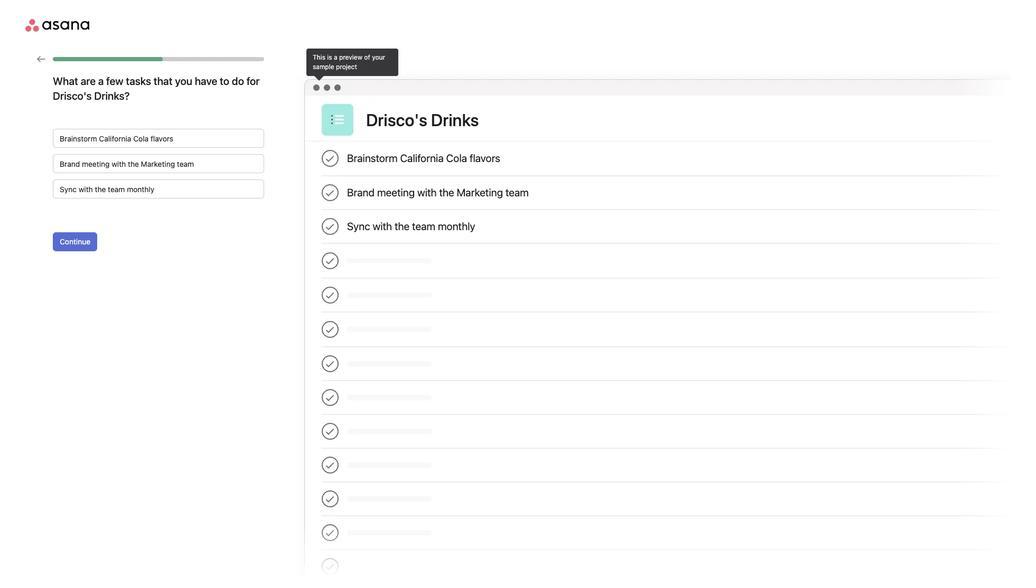 Task type: locate. For each thing, give the bounding box(es) containing it.
9 cell from the top
[[322, 517, 1011, 550]]

1 horizontal spatial the
[[440, 187, 454, 199]]

with inside brand meeting with the marketing team cell
[[418, 187, 437, 199]]

brainstorm california cola flavors
[[347, 152, 501, 164]]

0 vertical spatial with
[[418, 187, 437, 199]]

0 horizontal spatial the
[[395, 220, 410, 233]]

the left the marketing
[[440, 187, 454, 199]]

table
[[305, 142, 1011, 578]]

continue
[[60, 237, 90, 246]]

monthly
[[438, 220, 476, 233]]

6 cell from the top
[[322, 415, 1011, 448]]

go back image
[[37, 55, 45, 63]]

asana image
[[25, 19, 89, 32]]

0 horizontal spatial team
[[412, 220, 436, 233]]

1 vertical spatial the
[[395, 220, 410, 233]]

the
[[440, 187, 454, 199], [395, 220, 410, 233]]

you
[[175, 75, 192, 87]]

1 vertical spatial with
[[373, 220, 392, 233]]

0 horizontal spatial with
[[373, 220, 392, 233]]

5 cell from the top
[[322, 382, 1011, 414]]

with right meeting
[[418, 187, 437, 199]]

brainstorm
[[347, 152, 398, 164]]

the inside cell
[[395, 220, 410, 233]]

with
[[418, 187, 437, 199], [373, 220, 392, 233]]

team right the marketing
[[506, 187, 529, 199]]

e.g. Draft project brief text field
[[53, 129, 264, 148]]

e.g. Schedule kickoff meeting text field
[[53, 154, 264, 173]]

team inside cell
[[412, 220, 436, 233]]

1 vertical spatial team
[[412, 220, 436, 233]]

1 horizontal spatial team
[[506, 187, 529, 199]]

0 vertical spatial team
[[506, 187, 529, 199]]

are
[[81, 75, 96, 87]]

row
[[322, 243, 1011, 244], [322, 312, 1011, 313]]

1 horizontal spatial with
[[418, 187, 437, 199]]

sync with the team monthly
[[347, 220, 476, 233]]

tasks
[[126, 75, 151, 87]]

0 vertical spatial row
[[322, 243, 1011, 244]]

cell
[[322, 244, 1011, 278], [322, 279, 1011, 312], [322, 313, 1011, 347], [322, 348, 1011, 381], [322, 382, 1011, 414], [322, 415, 1011, 448], [322, 449, 1011, 482], [322, 483, 1011, 516], [322, 517, 1011, 550], [322, 551, 1011, 578]]

0 vertical spatial the
[[440, 187, 454, 199]]

1 vertical spatial row
[[322, 312, 1011, 313]]

2 cell from the top
[[322, 279, 1011, 312]]

brand
[[347, 187, 375, 199]]

cola
[[446, 152, 467, 164]]

brand meeting with the marketing team cell
[[322, 177, 1011, 209]]

team left monthly
[[412, 220, 436, 233]]

team
[[506, 187, 529, 199], [412, 220, 436, 233]]

meeting
[[377, 187, 415, 199]]

a
[[98, 75, 104, 87]]

1 cell from the top
[[322, 244, 1011, 278]]

drisco's drinks?
[[53, 90, 130, 102]]

few
[[106, 75, 123, 87]]

with right sync
[[373, 220, 392, 233]]

1 row from the top
[[322, 243, 1011, 244]]

the down meeting
[[395, 220, 410, 233]]

do
[[232, 75, 244, 87]]

sync
[[347, 220, 370, 233]]

continue button
[[53, 233, 97, 252]]



Task type: vqa. For each thing, say whether or not it's contained in the screenshot.
table containing Brainstorm California Cola flavors
yes



Task type: describe. For each thing, give the bounding box(es) containing it.
brand meeting with the marketing team
[[347, 187, 529, 199]]

marketing
[[457, 187, 503, 199]]

the inside cell
[[440, 187, 454, 199]]

drisco's drinks
[[366, 110, 479, 130]]

brainstorm california cola flavors cell
[[322, 142, 1011, 176]]

california
[[400, 152, 444, 164]]

with inside sync with the team monthly cell
[[373, 220, 392, 233]]

have
[[195, 75, 217, 87]]

4 cell from the top
[[322, 348, 1011, 381]]

what are a few tasks that you have to do for drisco's drinks? element
[[53, 129, 264, 199]]

to
[[220, 75, 229, 87]]

10 cell from the top
[[322, 551, 1011, 578]]

listmulticoloricon image
[[331, 114, 344, 126]]

2 row from the top
[[322, 312, 1011, 313]]

3 cell from the top
[[322, 313, 1011, 347]]

sync with the team monthly cell
[[322, 210, 1011, 243]]

7 cell from the top
[[322, 449, 1011, 482]]

what
[[53, 75, 78, 87]]

table containing brainstorm california cola flavors
[[305, 142, 1011, 578]]

8 cell from the top
[[322, 483, 1011, 516]]

for
[[247, 75, 260, 87]]

flavors
[[470, 152, 501, 164]]

e.g. Share timeline with teammates text field
[[53, 180, 264, 199]]

what are a few tasks that you have to do for drisco's drinks?
[[53, 75, 260, 102]]

that
[[154, 75, 173, 87]]

team inside brand meeting with the marketing team cell
[[506, 187, 529, 199]]



